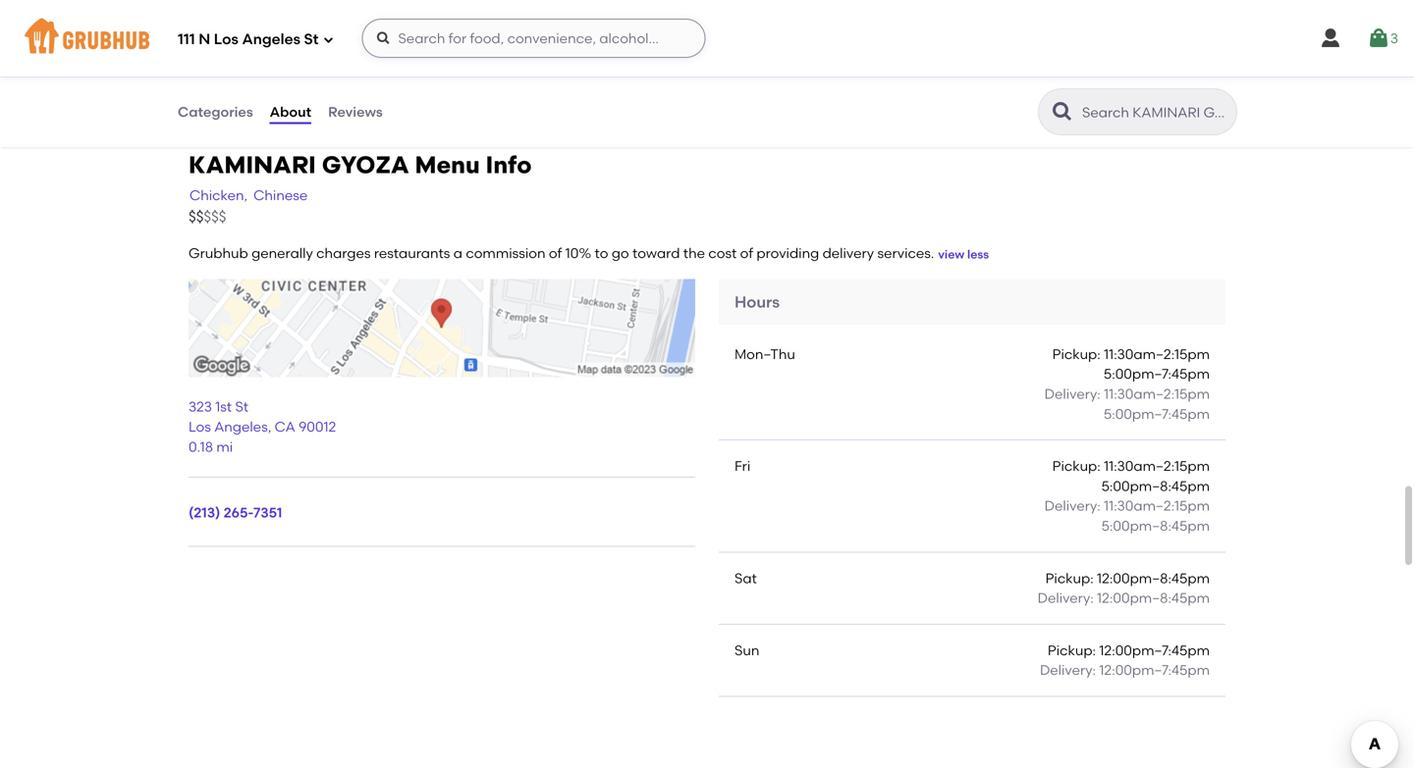 Task type: locate. For each thing, give the bounding box(es) containing it.
0 vertical spatial 5:00pm–8:45pm
[[1101, 478, 1210, 495]]

angeles inside the 323 1st st los angeles , ca 90012 0.18 mi
[[214, 419, 268, 436]]

charges
[[316, 245, 371, 262]]

kaminari gyoza menu info
[[189, 151, 532, 179]]

st inside the 323 1st st los angeles , ca 90012 0.18 mi
[[235, 399, 249, 416]]

0 vertical spatial 5:00pm–7:45pm
[[1104, 366, 1210, 383]]

0 vertical spatial st
[[304, 31, 319, 48]]

1 5:00pm–7:45pm from the top
[[1104, 366, 1210, 383]]

2 5:00pm–8:45pm from the top
[[1101, 518, 1210, 535]]

sat
[[735, 570, 757, 587]]

1 vertical spatial 5:00pm–8:45pm
[[1101, 518, 1210, 535]]

pickup: for pickup: 12:00pm–8:45pm delivery: 12:00pm–8:45pm
[[1046, 570, 1094, 587]]

12:00pm–8:45pm
[[1097, 570, 1210, 587], [1097, 590, 1210, 607]]

angeles right n
[[242, 31, 300, 48]]

$$
[[189, 208, 204, 226]]

svg image inside 3 button
[[1367, 27, 1391, 50]]

$$$$$
[[189, 208, 226, 226]]

svg image
[[1319, 27, 1342, 50], [1367, 27, 1391, 50]]

10%
[[565, 245, 591, 262]]

categories
[[178, 103, 253, 120]]

12:00pm–7:45pm
[[1099, 643, 1210, 659], [1099, 663, 1210, 679]]

1 vertical spatial los
[[189, 419, 211, 436]]

angeles
[[242, 31, 300, 48], [214, 419, 268, 436]]

(213) 265-7351
[[189, 505, 282, 521]]

1 vertical spatial st
[[235, 399, 249, 416]]

a
[[454, 245, 463, 262]]

12:00pm–8:45pm down pickup: 11:30am–2:15pm 5:00pm–8:45pm delivery: 11:30am–2:15pm 5:00pm–8:45pm
[[1097, 570, 1210, 587]]

commission
[[466, 245, 546, 262]]

pickup: inside pickup: 12:00pm–8:45pm delivery: 12:00pm–8:45pm
[[1046, 570, 1094, 587]]

chicken,
[[190, 187, 248, 204]]

angeles up mi
[[214, 419, 268, 436]]

st up about
[[304, 31, 319, 48]]

pickup: for pickup: 11:30am–2:15pm 5:00pm–7:45pm delivery: 11:30am–2:15pm 5:00pm–7:45pm
[[1052, 346, 1101, 363]]

1 vertical spatial 12:00pm–8:45pm
[[1097, 590, 1210, 607]]

los right n
[[214, 31, 239, 48]]

st right 1st
[[235, 399, 249, 416]]

90012
[[299, 419, 336, 436]]

less
[[967, 247, 989, 262]]

mon–thu
[[735, 346, 795, 363]]

1 horizontal spatial svg image
[[1367, 27, 1391, 50]]

n
[[199, 31, 210, 48]]

los
[[214, 31, 239, 48], [189, 419, 211, 436]]

pickup: inside pickup: 12:00pm–7:45pm delivery: 12:00pm–7:45pm
[[1048, 643, 1096, 659]]

1 vertical spatial 12:00pm–7:45pm
[[1099, 663, 1210, 679]]

los down '323'
[[189, 419, 211, 436]]

grubhub generally charges restaurants a commission of 10% to go toward the cost of providing delivery services. view less
[[189, 245, 989, 262]]

1 horizontal spatial st
[[304, 31, 319, 48]]

0 vertical spatial angeles
[[242, 31, 300, 48]]

0 horizontal spatial st
[[235, 399, 249, 416]]

0 vertical spatial 12:00pm–8:45pm
[[1097, 570, 1210, 587]]

0 horizontal spatial of
[[549, 245, 562, 262]]

go
[[612, 245, 629, 262]]

323 1st st los angeles , ca 90012 0.18 mi
[[189, 399, 336, 455]]

11:30am–2:15pm
[[1104, 346, 1210, 363], [1104, 386, 1210, 403], [1104, 458, 1210, 475], [1104, 498, 1210, 515]]

2 of from the left
[[740, 245, 753, 262]]

st
[[304, 31, 319, 48], [235, 399, 249, 416]]

1 vertical spatial angeles
[[214, 419, 268, 436]]

5:00pm–8:45pm
[[1101, 478, 1210, 495], [1101, 518, 1210, 535]]

1 horizontal spatial of
[[740, 245, 753, 262]]

categories button
[[177, 77, 254, 147]]

delivery:
[[1045, 386, 1101, 403], [1045, 498, 1101, 515], [1038, 590, 1094, 607], [1040, 663, 1096, 679]]

pickup:
[[1052, 346, 1101, 363], [1052, 458, 1101, 475], [1046, 570, 1094, 587], [1048, 643, 1096, 659]]

2 svg image from the left
[[1367, 27, 1391, 50]]

12:00pm–8:45pm up pickup: 12:00pm–7:45pm delivery: 12:00pm–7:45pm
[[1097, 590, 1210, 607]]

of left 10% at left top
[[549, 245, 562, 262]]

about
[[270, 103, 311, 120]]

0 vertical spatial los
[[214, 31, 239, 48]]

los inside main navigation navigation
[[214, 31, 239, 48]]

0 vertical spatial 12:00pm–7:45pm
[[1099, 643, 1210, 659]]

pickup: inside pickup: 11:30am–2:15pm 5:00pm–7:45pm delivery: 11:30am–2:15pm 5:00pm–7:45pm
[[1052, 346, 1101, 363]]

of right cost
[[740, 245, 753, 262]]

0 horizontal spatial svg image
[[1319, 27, 1342, 50]]

pickup: 12:00pm–7:45pm delivery: 12:00pm–7:45pm
[[1040, 643, 1210, 679]]

1 horizontal spatial los
[[214, 31, 239, 48]]

1 vertical spatial 5:00pm–7:45pm
[[1104, 406, 1210, 423]]

(213) 265-7351 button
[[189, 503, 282, 523]]

3
[[1391, 30, 1398, 47]]

svg image
[[376, 30, 391, 46], [323, 34, 334, 46]]

0 horizontal spatial los
[[189, 419, 211, 436]]

1st
[[215, 399, 232, 416]]

265-
[[224, 505, 253, 521]]

Search for food, convenience, alcohol... search field
[[362, 19, 706, 58]]

grubhub
[[189, 245, 248, 262]]

pickup: inside pickup: 11:30am–2:15pm 5:00pm–8:45pm delivery: 11:30am–2:15pm 5:00pm–8:45pm
[[1052, 458, 1101, 475]]

of
[[549, 245, 562, 262], [740, 245, 753, 262]]

delivery: inside pickup: 12:00pm–7:45pm delivery: 12:00pm–7:45pm
[[1040, 663, 1096, 679]]

5:00pm–7:45pm
[[1104, 366, 1210, 383], [1104, 406, 1210, 423]]



Task type: vqa. For each thing, say whether or not it's contained in the screenshot.
the Pickup: within the Pickup: 11:30am–2:15pm 5:00pm–8:45pm Delivery: 11:30am–2:15pm 5:00pm–8:45pm
yes



Task type: describe. For each thing, give the bounding box(es) containing it.
323
[[189, 399, 212, 416]]

kaminari
[[189, 151, 316, 179]]

111 n los angeles st
[[178, 31, 319, 48]]

sun
[[735, 643, 760, 659]]

cost
[[708, 245, 737, 262]]

4 11:30am–2:15pm from the top
[[1104, 498, 1210, 515]]

reviews button
[[327, 77, 384, 147]]

view
[[938, 247, 965, 262]]

0.18
[[189, 439, 213, 455]]

ca
[[275, 419, 295, 436]]

services.
[[877, 245, 934, 262]]

view less button
[[938, 246, 989, 264]]

chinese
[[254, 187, 308, 204]]

1 of from the left
[[549, 245, 562, 262]]

menu
[[415, 151, 480, 179]]

providing
[[757, 245, 819, 262]]

restaurants
[[374, 245, 450, 262]]

7351
[[253, 505, 282, 521]]

st inside main navigation navigation
[[304, 31, 319, 48]]

pickup: 11:30am–2:15pm 5:00pm–8:45pm delivery: 11:30am–2:15pm 5:00pm–8:45pm
[[1045, 458, 1210, 535]]

toward
[[632, 245, 680, 262]]

1 12:00pm–8:45pm from the top
[[1097, 570, 1210, 587]]

pickup: for pickup: 11:30am–2:15pm 5:00pm–8:45pm delivery: 11:30am–2:15pm 5:00pm–8:45pm
[[1052, 458, 1101, 475]]

(213)
[[189, 505, 220, 521]]

generally
[[251, 245, 313, 262]]

pickup: 12:00pm–8:45pm delivery: 12:00pm–8:45pm
[[1038, 570, 1210, 607]]

angeles inside main navigation navigation
[[242, 31, 300, 48]]

111
[[178, 31, 195, 48]]

2 12:00pm–8:45pm from the top
[[1097, 590, 1210, 607]]

2 11:30am–2:15pm from the top
[[1104, 386, 1210, 403]]

main navigation navigation
[[0, 0, 1414, 77]]

to
[[595, 245, 608, 262]]

chicken, button
[[189, 185, 249, 207]]

reviews
[[328, 103, 383, 120]]

delivery: inside pickup: 12:00pm–8:45pm delivery: 12:00pm–8:45pm
[[1038, 590, 1094, 607]]

chicken, chinese
[[190, 187, 308, 204]]

the
[[683, 245, 705, 262]]

3 11:30am–2:15pm from the top
[[1104, 458, 1210, 475]]

pickup: 11:30am–2:15pm 5:00pm–7:45pm delivery: 11:30am–2:15pm 5:00pm–7:45pm
[[1045, 346, 1210, 423]]

,
[[268, 419, 271, 436]]

1 svg image from the left
[[1319, 27, 1342, 50]]

info
[[486, 151, 532, 179]]

gyoza
[[322, 151, 409, 179]]

1 11:30am–2:15pm from the top
[[1104, 346, 1210, 363]]

pickup: for pickup: 12:00pm–7:45pm delivery: 12:00pm–7:45pm
[[1048, 643, 1096, 659]]

0 horizontal spatial svg image
[[323, 34, 334, 46]]

mi
[[216, 439, 233, 455]]

fri
[[735, 458, 751, 475]]

about button
[[269, 77, 312, 147]]

2 12:00pm–7:45pm from the top
[[1099, 663, 1210, 679]]

search icon image
[[1051, 100, 1074, 124]]

delivery
[[823, 245, 874, 262]]

3 button
[[1367, 21, 1398, 56]]

delivery: inside pickup: 11:30am–2:15pm 5:00pm–7:45pm delivery: 11:30am–2:15pm 5:00pm–7:45pm
[[1045, 386, 1101, 403]]

1 5:00pm–8:45pm from the top
[[1101, 478, 1210, 495]]

hours
[[735, 293, 780, 312]]

delivery: inside pickup: 11:30am–2:15pm 5:00pm–8:45pm delivery: 11:30am–2:15pm 5:00pm–8:45pm
[[1045, 498, 1101, 515]]

los inside the 323 1st st los angeles , ca 90012 0.18 mi
[[189, 419, 211, 436]]

1 12:00pm–7:45pm from the top
[[1099, 643, 1210, 659]]

Search KAMINARI GYOZA search field
[[1080, 103, 1231, 122]]

1 horizontal spatial svg image
[[376, 30, 391, 46]]

2 5:00pm–7:45pm from the top
[[1104, 406, 1210, 423]]

chinese button
[[253, 185, 309, 207]]



